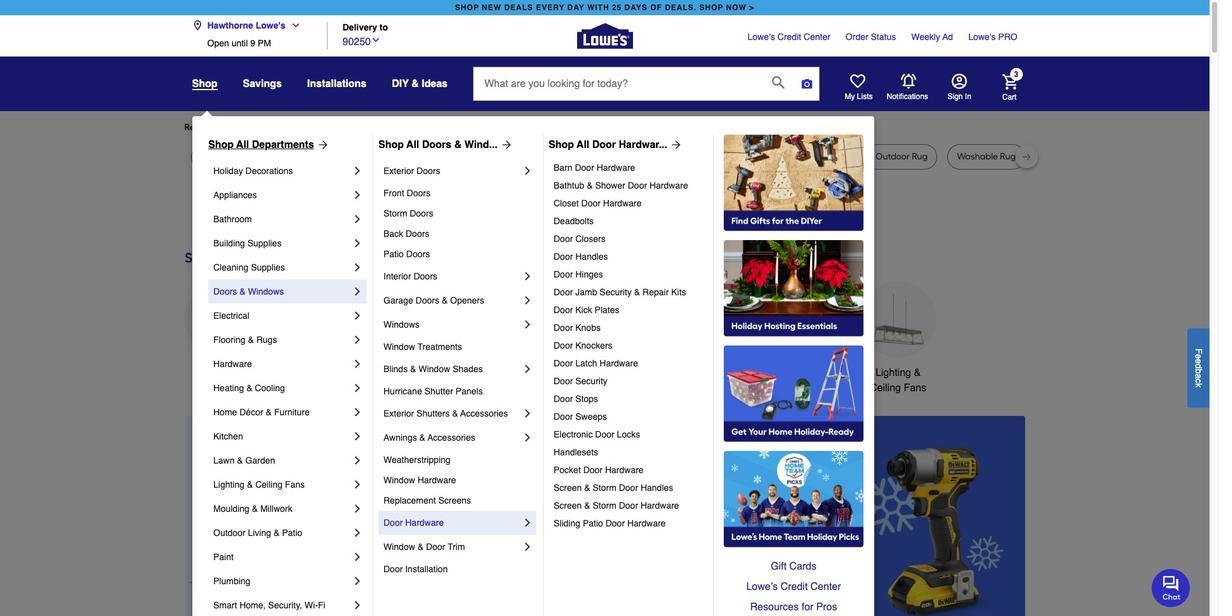 Task type: locate. For each thing, give the bounding box(es) containing it.
1 horizontal spatial lighting & ceiling fans
[[870, 367, 927, 394]]

0 vertical spatial accessories
[[460, 408, 508, 419]]

decorations for christmas
[[389, 382, 443, 394]]

1 vertical spatial chevron down image
[[371, 35, 381, 45]]

chevron right image for moulding & millwork
[[351, 502, 364, 515]]

door hardware link
[[384, 511, 521, 535]]

window up blinds
[[384, 342, 415, 352]]

lawn & garden
[[213, 455, 275, 466]]

1 vertical spatial lighting & ceiling fans
[[213, 479, 305, 490]]

chevron right image for doors & windows
[[351, 285, 364, 298]]

roth up barn
[[545, 151, 564, 162]]

shop for shop all departments
[[208, 139, 234, 151]]

0 vertical spatial screen
[[554, 483, 582, 493]]

door closers
[[554, 234, 606, 244]]

1 horizontal spatial and
[[654, 151, 670, 162]]

kitchen inside kitchen link
[[213, 431, 243, 441]]

handles down pocket door hardware link
[[641, 483, 673, 493]]

1 horizontal spatial lighting
[[876, 367, 911, 378]]

screen up sliding
[[554, 500, 582, 511]]

2 horizontal spatial all
[[577, 139, 590, 151]]

0 horizontal spatial all
[[236, 139, 249, 151]]

1 vertical spatial bathroom
[[683, 367, 727, 378]]

exterior doors link
[[384, 159, 521, 183]]

lighting & ceiling fans inside button
[[870, 367, 927, 394]]

kitchen link
[[213, 424, 351, 448]]

1 horizontal spatial roth
[[672, 151, 691, 162]]

faucets
[[512, 367, 549, 378]]

door up screen & storm door hardware link
[[619, 483, 638, 493]]

0 vertical spatial chevron down image
[[286, 20, 301, 30]]

chevron right image for interior doors
[[521, 270, 534, 283]]

shop left new
[[455, 3, 479, 12]]

0 horizontal spatial you
[[300, 122, 315, 133]]

doors down front doors
[[410, 208, 433, 218]]

window up hurricane shutter panels
[[419, 364, 450, 374]]

0 horizontal spatial lighting
[[213, 479, 245, 490]]

status
[[871, 32, 896, 42]]

& inside "link"
[[452, 408, 458, 419]]

outdoor up equipment
[[572, 367, 609, 378]]

supplies inside building supplies link
[[247, 238, 282, 248]]

arrow right image
[[498, 138, 513, 151], [667, 138, 683, 151], [1002, 527, 1015, 540]]

window
[[384, 342, 415, 352], [419, 364, 450, 374], [384, 475, 415, 485], [384, 542, 415, 552]]

1 horizontal spatial patio
[[384, 249, 404, 259]]

heating & cooling
[[213, 383, 285, 393]]

1 horizontal spatial washable
[[957, 151, 998, 162]]

garden
[[246, 455, 275, 466]]

shop 25 days of deals by category image
[[184, 247, 1025, 268]]

1 vertical spatial appliances
[[198, 367, 247, 378]]

patio down moulding & millwork link
[[282, 528, 302, 538]]

door down the screen & storm door hardware
[[606, 518, 625, 528]]

1 horizontal spatial outdoor
[[572, 367, 609, 378]]

1 washable from the left
[[738, 151, 779, 162]]

lowe's credit center
[[746, 581, 841, 593]]

patio
[[384, 249, 404, 259], [583, 518, 603, 528], [282, 528, 302, 538]]

0 vertical spatial handles
[[576, 251, 608, 262]]

kitchen inside kitchen faucets "button"
[[476, 367, 510, 378]]

door jamb security & repair kits link
[[554, 283, 704, 301]]

handlesets
[[554, 447, 598, 457]]

decorations down christmas
[[389, 382, 443, 394]]

lowe's credit center
[[748, 32, 831, 42]]

1 allen from the left
[[505, 151, 524, 162]]

1 all from the left
[[236, 139, 249, 151]]

for for searches
[[287, 122, 298, 133]]

front
[[384, 188, 404, 198]]

outdoor living & patio
[[213, 528, 302, 538]]

e up b
[[1194, 359, 1204, 363]]

2 shop from the left
[[379, 139, 404, 151]]

storm doors link
[[384, 203, 534, 224]]

0 horizontal spatial allen
[[505, 151, 524, 162]]

smart home, security, wi-fi link
[[213, 593, 351, 616]]

door down sweeps
[[595, 429, 615, 439]]

hardware up door security link
[[600, 358, 638, 368]]

2 e from the top
[[1194, 359, 1204, 363]]

door down the deadbolts
[[554, 234, 573, 244]]

1 vertical spatial lighting
[[213, 479, 245, 490]]

doors up garage doors & openers
[[414, 271, 437, 281]]

door hinges link
[[554, 265, 704, 283]]

supplies up cleaning supplies
[[247, 238, 282, 248]]

door down arrow left image
[[426, 542, 445, 552]]

shop
[[192, 78, 218, 90]]

hardware link
[[213, 352, 351, 376]]

0 horizontal spatial outdoor
[[213, 528, 246, 538]]

doors for garage
[[416, 295, 439, 305]]

accessories down panels
[[460, 408, 508, 419]]

0 horizontal spatial shop
[[208, 139, 234, 151]]

0 horizontal spatial ceiling
[[255, 479, 283, 490]]

exterior inside "link"
[[384, 408, 414, 419]]

in
[[965, 92, 972, 101]]

pros
[[816, 601, 837, 613]]

kits
[[671, 287, 686, 297]]

0 vertical spatial outdoor
[[572, 367, 609, 378]]

screen down pocket
[[554, 483, 582, 493]]

location image
[[192, 20, 202, 30]]

1 horizontal spatial smart
[[773, 367, 800, 378]]

chevron right image
[[521, 164, 534, 177], [351, 261, 364, 274], [521, 270, 534, 283], [521, 294, 534, 307], [351, 309, 364, 322], [521, 318, 534, 331], [351, 333, 364, 346], [351, 382, 364, 394], [351, 406, 364, 419], [521, 407, 534, 420], [351, 430, 364, 443], [521, 431, 534, 444], [351, 454, 364, 467], [351, 478, 364, 491], [521, 516, 534, 529], [351, 526, 364, 539], [351, 551, 364, 563], [351, 575, 364, 587], [351, 599, 364, 612]]

chevron right image for smart home, security, wi-fi
[[351, 599, 364, 612]]

shop up allen and roth area rug
[[549, 139, 574, 151]]

chevron right image for kitchen
[[351, 430, 364, 443]]

hardware up bathtub & shower door hardware
[[597, 163, 635, 173]]

get your home holiday-ready. image
[[724, 345, 864, 442]]

0 vertical spatial ceiling
[[870, 382, 901, 394]]

0 horizontal spatial roth
[[545, 151, 564, 162]]

resources for pros
[[750, 601, 837, 613]]

shop all doors & wind...
[[379, 139, 498, 151]]

storm doors
[[384, 208, 433, 218]]

for left pros
[[802, 601, 814, 613]]

chevron right image for hardware
[[351, 358, 364, 370]]

home,
[[240, 600, 266, 610]]

lighting & ceiling fans
[[870, 367, 927, 394], [213, 479, 305, 490]]

door kick plates link
[[554, 301, 704, 319]]

&
[[412, 78, 419, 90], [454, 139, 462, 151], [587, 180, 593, 191], [240, 286, 246, 297], [634, 287, 640, 297], [442, 295, 448, 305], [248, 335, 254, 345], [410, 364, 416, 374], [638, 367, 645, 378], [914, 367, 921, 378], [246, 383, 252, 393], [266, 407, 272, 417], [452, 408, 458, 419], [419, 432, 425, 443], [237, 455, 243, 466], [247, 479, 253, 490], [584, 483, 590, 493], [584, 500, 590, 511], [252, 504, 258, 514], [274, 528, 280, 538], [418, 542, 424, 552]]

storm for screen & storm door hardware
[[593, 500, 617, 511]]

0 horizontal spatial area
[[325, 151, 344, 162]]

2 rug from the left
[[261, 151, 277, 162]]

center inside lowe's credit center link
[[811, 581, 841, 593]]

0 horizontal spatial arrow right image
[[498, 138, 513, 151]]

center inside lowe's credit center link
[[804, 32, 831, 42]]

1 horizontal spatial shop
[[379, 139, 404, 151]]

center left order
[[804, 32, 831, 42]]

security down 'door latch hardware'
[[576, 376, 608, 386]]

shop down more suggestions for you 'link'
[[379, 139, 404, 151]]

lowe's pro
[[969, 32, 1018, 42]]

2 washable from the left
[[957, 151, 998, 162]]

appliances up heating
[[198, 367, 247, 378]]

door up electronic
[[554, 412, 573, 422]]

0 vertical spatial decorations
[[246, 166, 293, 176]]

credit up the search 'image'
[[778, 32, 801, 42]]

desk
[[456, 151, 475, 162]]

1 vertical spatial decorations
[[389, 382, 443, 394]]

storm up the sliding patio door hardware at the bottom of page
[[593, 500, 617, 511]]

1 horizontal spatial chevron down image
[[371, 35, 381, 45]]

1 horizontal spatial ceiling
[[870, 382, 901, 394]]

credit up 'resources for pros' link
[[781, 581, 808, 593]]

3 all from the left
[[577, 139, 590, 151]]

0 vertical spatial home
[[803, 367, 830, 378]]

chevron right image for plumbing
[[351, 575, 364, 587]]

panels
[[456, 386, 483, 396]]

patio right sliding
[[583, 518, 603, 528]]

None search field
[[473, 67, 820, 113]]

supplies inside cleaning supplies link
[[251, 262, 285, 272]]

treatments
[[418, 342, 462, 352]]

1 horizontal spatial decorations
[[389, 382, 443, 394]]

lowe's down >
[[748, 32, 775, 42]]

2 screen from the top
[[554, 500, 582, 511]]

1 horizontal spatial lowe's
[[748, 32, 775, 42]]

1 horizontal spatial for
[[400, 122, 411, 133]]

arrow right image inside the shop all doors & wind... link
[[498, 138, 513, 151]]

2 horizontal spatial lowe's
[[969, 32, 996, 42]]

plates
[[595, 305, 619, 315]]

1 vertical spatial accessories
[[428, 432, 475, 443]]

1 screen from the top
[[554, 483, 582, 493]]

0 horizontal spatial for
[[287, 122, 298, 133]]

accessories up 'weatherstripping' link
[[428, 432, 475, 443]]

patio doors
[[384, 249, 430, 259]]

chevron right image for holiday decorations
[[351, 164, 364, 177]]

2 horizontal spatial patio
[[583, 518, 603, 528]]

1 horizontal spatial fans
[[904, 382, 927, 394]]

doors down furniture
[[417, 166, 440, 176]]

2 you from the left
[[413, 122, 428, 133]]

0 vertical spatial bathroom
[[213, 214, 252, 224]]

lowe's left pro
[[969, 32, 996, 42]]

smart inside button
[[773, 367, 800, 378]]

kitchen for kitchen
[[213, 431, 243, 441]]

exterior down furniture
[[384, 166, 414, 176]]

bathroom
[[213, 214, 252, 224], [683, 367, 727, 378]]

0 vertical spatial smart
[[773, 367, 800, 378]]

door sweeps
[[554, 412, 607, 422]]

0 horizontal spatial decorations
[[246, 166, 293, 176]]

0 horizontal spatial and
[[526, 151, 543, 162]]

door down door handles
[[554, 269, 573, 279]]

1 and from the left
[[526, 151, 543, 162]]

0 vertical spatial windows
[[248, 286, 284, 297]]

pocket door hardware link
[[554, 461, 704, 479]]

1 vertical spatial kitchen
[[213, 431, 243, 441]]

appliances down holiday
[[213, 190, 257, 200]]

outdoor inside 'link'
[[213, 528, 246, 538]]

4 rug from the left
[[346, 151, 362, 162]]

supplies up doors & windows 'link'
[[251, 262, 285, 272]]

washable for washable rug
[[957, 151, 998, 162]]

fans inside lighting & ceiling fans button
[[904, 382, 927, 394]]

chevron right image for home décor & furniture
[[351, 406, 364, 419]]

all down recommended searches for you
[[236, 139, 249, 151]]

chevron right image for paint
[[351, 551, 364, 563]]

0 horizontal spatial home
[[213, 407, 237, 417]]

and
[[526, 151, 543, 162], [654, 151, 670, 162]]

shop left now
[[700, 3, 724, 12]]

d
[[1194, 363, 1204, 368]]

1 horizontal spatial handles
[[641, 483, 673, 493]]

2 horizontal spatial shop
[[549, 139, 574, 151]]

1 you from the left
[[300, 122, 315, 133]]

chevron right image for outdoor living & patio
[[351, 526, 364, 539]]

fans inside lighting & ceiling fans link
[[285, 479, 305, 490]]

8 rug from the left
[[912, 151, 928, 162]]

kitchen up lawn
[[213, 431, 243, 441]]

roth up bathtub & shower door hardware link
[[672, 151, 691, 162]]

sweeps
[[576, 412, 607, 422]]

doors down cleaning
[[213, 286, 237, 297]]

hardware down screen & storm door hardware link
[[627, 518, 666, 528]]

1 vertical spatial smart
[[213, 600, 237, 610]]

door right barn
[[575, 163, 594, 173]]

0 vertical spatial appliances
[[213, 190, 257, 200]]

allen right desk
[[505, 151, 524, 162]]

doors down back doors in the left of the page
[[406, 249, 430, 259]]

exterior down hurricane
[[384, 408, 414, 419]]

0 vertical spatial center
[[804, 32, 831, 42]]

deadbolts link
[[554, 212, 704, 230]]

door knockers
[[554, 340, 613, 351]]

shop up 5x8
[[208, 139, 234, 151]]

7 rug from the left
[[802, 151, 818, 162]]

lowe's up pm
[[256, 20, 286, 30]]

door down 'replacement'
[[384, 518, 403, 528]]

and for allen and roth area rug
[[526, 151, 543, 162]]

1 horizontal spatial windows
[[384, 319, 420, 330]]

locks
[[617, 429, 640, 439]]

bathroom link
[[213, 207, 351, 231]]

door right closet
[[581, 198, 601, 208]]

chevron right image
[[351, 164, 364, 177], [351, 189, 364, 201], [351, 213, 364, 225], [351, 237, 364, 250], [351, 285, 364, 298], [351, 358, 364, 370], [521, 363, 534, 375], [351, 502, 364, 515], [521, 540, 534, 553]]

1 horizontal spatial bathroom
[[683, 367, 727, 378]]

resources for pros link
[[724, 597, 864, 616]]

1 vertical spatial supplies
[[251, 262, 285, 272]]

doors up exterior doors link
[[422, 139, 452, 151]]

closet
[[554, 198, 579, 208]]

kitchen faucets button
[[474, 281, 550, 380]]

1 vertical spatial storm
[[593, 483, 617, 493]]

2 all from the left
[[407, 139, 419, 151]]

1 exterior from the top
[[384, 166, 414, 176]]

door up door hinges
[[554, 251, 573, 262]]

hardware up replacement screens
[[418, 475, 456, 485]]

door left kick
[[554, 305, 573, 315]]

0 horizontal spatial shop
[[455, 3, 479, 12]]

shutters
[[417, 408, 450, 419]]

0 horizontal spatial washable
[[738, 151, 779, 162]]

window for treatments
[[384, 342, 415, 352]]

chevron down image
[[286, 20, 301, 30], [371, 35, 381, 45]]

arrow right image inside the shop all door hardwar... link
[[667, 138, 683, 151]]

for up departments
[[287, 122, 298, 133]]

stops
[[576, 394, 598, 404]]

allen for allen and roth rug
[[632, 151, 652, 162]]

smart for smart home, security, wi-fi
[[213, 600, 237, 610]]

window up door installation
[[384, 542, 415, 552]]

2 vertical spatial storm
[[593, 500, 617, 511]]

search image
[[772, 76, 785, 89]]

back doors
[[384, 229, 430, 239]]

hardware down allen and roth rug
[[650, 180, 688, 191]]

lowe's credit center link
[[724, 577, 864, 597]]

window up 'replacement'
[[384, 475, 415, 485]]

shop
[[455, 3, 479, 12], [700, 3, 724, 12]]

outdoor for outdoor tools & equipment
[[572, 367, 609, 378]]

e up the "d"
[[1194, 354, 1204, 359]]

lowe's pro link
[[969, 30, 1018, 43]]

0 horizontal spatial handles
[[576, 251, 608, 262]]

screen for screen & storm door hardware
[[554, 500, 582, 511]]

25 days of deals. don't miss deals every day. same-day delivery on in-stock orders placed by 2 p m. image
[[184, 416, 390, 616]]

1 vertical spatial fans
[[285, 479, 305, 490]]

1 horizontal spatial home
[[803, 367, 830, 378]]

outdoor
[[572, 367, 609, 378], [213, 528, 246, 538]]

heating
[[213, 383, 244, 393]]

plumbing
[[213, 576, 250, 586]]

supplies for building supplies
[[247, 238, 282, 248]]

1 horizontal spatial area
[[566, 151, 585, 162]]

0 vertical spatial lighting
[[876, 367, 911, 378]]

smart home button
[[764, 281, 840, 380]]

hurricane shutter panels
[[384, 386, 483, 396]]

1 roth from the left
[[545, 151, 564, 162]]

window for &
[[384, 542, 415, 552]]

decorations down rug rug
[[246, 166, 293, 176]]

building supplies link
[[213, 231, 351, 255]]

1 vertical spatial screen
[[554, 500, 582, 511]]

rugs
[[256, 335, 277, 345]]

flooring & rugs
[[213, 335, 277, 345]]

windows down cleaning supplies link
[[248, 286, 284, 297]]

0 horizontal spatial bathroom
[[213, 214, 252, 224]]

replacement
[[384, 495, 436, 506]]

credit for lowe's
[[778, 32, 801, 42]]

1 shop from the left
[[455, 3, 479, 12]]

0 vertical spatial exterior
[[384, 166, 414, 176]]

1 horizontal spatial you
[[413, 122, 428, 133]]

you inside 'link'
[[413, 122, 428, 133]]

shades
[[453, 364, 483, 374]]

storm down front
[[384, 208, 407, 218]]

& inside 'outdoor tools & equipment'
[[638, 367, 645, 378]]

you up shop all doors & wind...
[[413, 122, 428, 133]]

0 vertical spatial fans
[[904, 382, 927, 394]]

all up barn door hardware at the top of the page
[[577, 139, 590, 151]]

1 shop from the left
[[208, 139, 234, 151]]

1 vertical spatial exterior
[[384, 408, 414, 419]]

3 shop from the left
[[549, 139, 574, 151]]

doors for interior
[[414, 271, 437, 281]]

all up furniture
[[407, 139, 419, 151]]

2 horizontal spatial area
[[781, 151, 800, 162]]

2 and from the left
[[654, 151, 670, 162]]

1 horizontal spatial shop
[[700, 3, 724, 12]]

shop all door hardwar...
[[549, 139, 667, 151]]

chevron right image for awnings & accessories
[[521, 431, 534, 444]]

1 vertical spatial ceiling
[[255, 479, 283, 490]]

1 vertical spatial outdoor
[[213, 528, 246, 538]]

weekly
[[911, 32, 940, 42]]

1 horizontal spatial all
[[407, 139, 419, 151]]

2 exterior from the top
[[384, 408, 414, 419]]

0 vertical spatial kitchen
[[476, 367, 510, 378]]

0 horizontal spatial fans
[[285, 479, 305, 490]]

allen down hardwar...
[[632, 151, 652, 162]]

you for recommended searches for you
[[300, 122, 315, 133]]

for
[[287, 122, 298, 133], [400, 122, 411, 133], [802, 601, 814, 613]]

building supplies
[[213, 238, 282, 248]]

0 vertical spatial supplies
[[247, 238, 282, 248]]

chevron right image for door hardware
[[521, 516, 534, 529]]

2 roth from the left
[[672, 151, 691, 162]]

0 horizontal spatial smart
[[213, 600, 237, 610]]

doors right garage
[[416, 295, 439, 305]]

chevron right image for heating & cooling
[[351, 382, 364, 394]]

rug 5x8
[[200, 151, 232, 162]]

doors down storm doors
[[406, 229, 430, 239]]

outdoor down moulding
[[213, 528, 246, 538]]

accessories inside awnings & accessories link
[[428, 432, 475, 443]]

exterior for exterior doors
[[384, 166, 414, 176]]

for up furniture
[[400, 122, 411, 133]]

arrow right image for shop all doors & wind...
[[498, 138, 513, 151]]

lowe's
[[256, 20, 286, 30], [748, 32, 775, 42], [969, 32, 996, 42]]

windows down garage
[[384, 319, 420, 330]]

2 allen from the left
[[632, 151, 652, 162]]

for inside 'link'
[[400, 122, 411, 133]]

door down 'screen & storm door handles' link
[[619, 500, 638, 511]]

blinds & window shades link
[[384, 357, 521, 381]]

patio down back
[[384, 249, 404, 259]]

doors inside 'link'
[[213, 286, 237, 297]]

outdoor inside 'outdoor tools & equipment'
[[572, 367, 609, 378]]

0 vertical spatial lighting & ceiling fans
[[870, 367, 927, 394]]

rug
[[200, 151, 216, 162], [261, 151, 277, 162], [279, 151, 295, 162], [346, 151, 362, 162], [587, 151, 603, 162], [693, 151, 709, 162], [802, 151, 818, 162], [912, 151, 928, 162], [1000, 151, 1016, 162]]

you up arrow right image
[[300, 122, 315, 133]]

center up pros
[[811, 581, 841, 593]]

security up the plates
[[600, 287, 632, 297]]

decorations inside button
[[389, 382, 443, 394]]

interior
[[384, 271, 411, 281]]

more suggestions for you
[[325, 122, 428, 133]]

cart
[[1002, 92, 1017, 101]]

scroll to item #2 image
[[683, 614, 716, 616]]

lowe's home improvement cart image
[[1002, 74, 1018, 89]]

window treatments
[[384, 342, 462, 352]]

paint
[[213, 552, 234, 562]]

1 horizontal spatial allen
[[632, 151, 652, 162]]

chevron right image for exterior shutters & accessories
[[521, 407, 534, 420]]

home inside button
[[803, 367, 830, 378]]

handles
[[576, 251, 608, 262], [641, 483, 673, 493]]

for for suggestions
[[400, 122, 411, 133]]

screen
[[554, 483, 582, 493], [554, 500, 582, 511]]

1 horizontal spatial arrow right image
[[667, 138, 683, 151]]

allen
[[505, 151, 524, 162], [632, 151, 652, 162]]

1 vertical spatial center
[[811, 581, 841, 593]]

1 vertical spatial credit
[[781, 581, 808, 593]]

handles down closers
[[576, 251, 608, 262]]

kitchen up panels
[[476, 367, 510, 378]]

doors up storm doors
[[407, 188, 431, 198]]

center for lowe's credit center
[[804, 32, 831, 42]]

0 horizontal spatial patio
[[282, 528, 302, 538]]

indoor outdoor rug
[[848, 151, 928, 162]]

decorations
[[246, 166, 293, 176], [389, 382, 443, 394]]

storm down 'pocket door hardware'
[[593, 483, 617, 493]]

moulding & millwork link
[[213, 497, 351, 521]]

doors for storm
[[410, 208, 433, 218]]

lowe's home improvement lists image
[[850, 74, 865, 89]]



Task type: vqa. For each thing, say whether or not it's contained in the screenshot.
Electrical
yes



Task type: describe. For each thing, give the bounding box(es) containing it.
smart for smart home
[[773, 367, 800, 378]]

every
[[536, 3, 565, 12]]

of
[[650, 3, 662, 12]]

holiday hosting essentials. image
[[724, 240, 864, 337]]

exterior for exterior shutters & accessories
[[384, 408, 414, 419]]

chevron right image for electrical
[[351, 309, 364, 322]]

chevron right image for windows
[[521, 318, 534, 331]]

searches
[[248, 122, 285, 133]]

center for lowe's credit center
[[811, 581, 841, 593]]

recommended searches for you heading
[[184, 121, 1025, 134]]

0 horizontal spatial windows
[[248, 286, 284, 297]]

chevron right image for lawn & garden
[[351, 454, 364, 467]]

shop all departments link
[[208, 137, 329, 152]]

door down handlesets
[[583, 465, 603, 475]]

order status
[[846, 32, 896, 42]]

2 area from the left
[[566, 151, 585, 162]]

interior doors
[[384, 271, 437, 281]]

lists
[[857, 92, 873, 101]]

cards
[[790, 561, 817, 572]]

chat invite button image
[[1152, 568, 1191, 607]]

and for allen and roth rug
[[654, 151, 670, 162]]

accessories inside exterior shutters & accessories "link"
[[460, 408, 508, 419]]

lowe's home improvement logo image
[[577, 8, 633, 64]]

door stops link
[[554, 390, 704, 408]]

bathtub & shower door hardware
[[554, 180, 688, 191]]

door handles link
[[554, 248, 704, 265]]

appliances inside button
[[198, 367, 247, 378]]

door down 'barn door hardware' link
[[628, 180, 647, 191]]

lowe's for lowe's credit center
[[748, 32, 775, 42]]

door left stops
[[554, 394, 573, 404]]

until
[[232, 38, 248, 48]]

chevron right image for cleaning supplies
[[351, 261, 364, 274]]

knockers
[[576, 340, 613, 351]]

open
[[207, 38, 229, 48]]

shop all departments
[[208, 139, 314, 151]]

window for hardware
[[384, 475, 415, 485]]

up to 50 percent off select tools and accessories. image
[[410, 416, 1025, 616]]

lowe's home improvement account image
[[952, 74, 967, 89]]

patio inside 'link'
[[282, 528, 302, 538]]

order status link
[[846, 30, 896, 43]]

my lists link
[[845, 74, 873, 102]]

knobs
[[576, 323, 601, 333]]

0 vertical spatial storm
[[384, 208, 407, 218]]

c
[[1194, 378, 1204, 383]]

doors for exterior
[[417, 166, 440, 176]]

screen & storm door handles link
[[554, 479, 704, 497]]

door latch hardware
[[554, 358, 638, 368]]

doors for patio
[[406, 249, 430, 259]]

3 area from the left
[[781, 151, 800, 162]]

& inside lighting & ceiling fans
[[914, 367, 921, 378]]

2 shop from the left
[[700, 3, 724, 12]]

shower
[[595, 180, 625, 191]]

shop for shop all doors & wind...
[[379, 139, 404, 151]]

recommended
[[184, 122, 246, 133]]

recommended searches for you
[[184, 122, 315, 133]]

electronic door locks link
[[554, 425, 704, 443]]

home décor & furniture
[[213, 407, 310, 417]]

1 e from the top
[[1194, 354, 1204, 359]]

chevron right image for building supplies
[[351, 237, 364, 250]]

bathroom inside bathroom button
[[683, 367, 727, 378]]

washable for washable area rug
[[738, 151, 779, 162]]

90250 button
[[343, 33, 381, 49]]

installations button
[[307, 72, 367, 95]]

roth for area
[[545, 151, 564, 162]]

all for door
[[577, 139, 590, 151]]

awnings
[[384, 432, 417, 443]]

electrical link
[[213, 304, 351, 328]]

door left installation
[[384, 564, 403, 574]]

allen for allen and roth area rug
[[505, 151, 524, 162]]

washable rug
[[957, 151, 1016, 162]]

door knobs
[[554, 323, 601, 333]]

lowe's inside button
[[256, 20, 286, 30]]

0 horizontal spatial chevron down image
[[286, 20, 301, 30]]

f e e d b a c k
[[1194, 348, 1204, 387]]

resources
[[750, 601, 799, 613]]

chevron right image for appliances
[[351, 189, 364, 201]]

exterior shutters & accessories link
[[384, 401, 521, 425]]

order
[[846, 32, 869, 42]]

home décor & furniture link
[[213, 400, 351, 424]]

5x8
[[218, 151, 232, 162]]

heating & cooling link
[[213, 376, 351, 400]]

weekly ad
[[911, 32, 953, 42]]

1 vertical spatial security
[[576, 376, 608, 386]]

lighting inside button
[[876, 367, 911, 378]]

all for doors
[[407, 139, 419, 151]]

1 vertical spatial home
[[213, 407, 237, 417]]

doors for back
[[406, 229, 430, 239]]

moulding & millwork
[[213, 504, 292, 514]]

5 rug from the left
[[587, 151, 603, 162]]

roth for rug
[[672, 151, 691, 162]]

door down door knobs at the bottom left
[[554, 340, 573, 351]]

0 horizontal spatial lighting & ceiling fans
[[213, 479, 305, 490]]

90250
[[343, 36, 371, 47]]

ceiling inside lighting & ceiling fans
[[870, 382, 901, 394]]

awnings & accessories
[[384, 432, 475, 443]]

credit for lowe's
[[781, 581, 808, 593]]

handles inside 'link'
[[576, 251, 608, 262]]

new
[[482, 3, 502, 12]]

outdoor for outdoor living & patio
[[213, 528, 246, 538]]

chevron right image for window & door trim
[[521, 540, 534, 553]]

door sweeps link
[[554, 408, 704, 425]]

window & door trim link
[[384, 535, 521, 559]]

hardware down handlesets link
[[605, 465, 644, 475]]

screen & storm door hardware
[[554, 500, 679, 511]]

arrow left image
[[421, 527, 433, 540]]

hardware down replacement screens
[[405, 518, 444, 528]]

lowe's home team holiday picks. image
[[724, 451, 864, 547]]

gift
[[771, 561, 787, 572]]

you for more suggestions for you
[[413, 122, 428, 133]]

hardware down 'screen & storm door handles' link
[[641, 500, 679, 511]]

arrow right image for shop all door hardwar...
[[667, 138, 683, 151]]

screen & storm door handles
[[554, 483, 673, 493]]

fi
[[318, 600, 325, 610]]

chevron right image for garage doors & openers
[[521, 294, 534, 307]]

f e e d b a c k button
[[1188, 328, 1210, 407]]

handlesets link
[[554, 443, 704, 461]]

2 horizontal spatial arrow right image
[[1002, 527, 1015, 540]]

2 horizontal spatial for
[[802, 601, 814, 613]]

chevron right image for blinds & window shades
[[521, 363, 534, 375]]

chevron right image for lighting & ceiling fans
[[351, 478, 364, 491]]

deadbolts
[[554, 216, 594, 226]]

shop for shop all door hardwar...
[[549, 139, 574, 151]]

sign
[[948, 92, 963, 101]]

door handles
[[554, 251, 608, 262]]

now
[[726, 3, 747, 12]]

hinges
[[576, 269, 603, 279]]

door security
[[554, 376, 608, 386]]

camera image
[[801, 77, 814, 90]]

3 rug from the left
[[279, 151, 295, 162]]

door left jamb
[[554, 287, 573, 297]]

chevron right image for exterior doors
[[521, 164, 534, 177]]

all for departments
[[236, 139, 249, 151]]

storm for screen & storm door handles
[[593, 483, 617, 493]]

arrow right image
[[314, 138, 329, 151]]

back
[[384, 229, 403, 239]]

lowe's wishes you and your family a happy hanukkah. image
[[184, 203, 1025, 234]]

installations
[[307, 78, 367, 90]]

barn door hardware
[[554, 163, 635, 173]]

chevron right image for bathroom
[[351, 213, 364, 225]]

jamb
[[576, 287, 597, 297]]

doors & windows link
[[213, 279, 351, 304]]

a
[[1194, 373, 1204, 378]]

supplies for cleaning supplies
[[251, 262, 285, 272]]

find gifts for the diyer. image
[[724, 135, 864, 231]]

electronic
[[554, 429, 593, 439]]

chevron right image for flooring & rugs
[[351, 333, 364, 346]]

doors for front
[[407, 188, 431, 198]]

1 rug from the left
[[200, 151, 216, 162]]

window treatments link
[[384, 337, 534, 357]]

equipment
[[584, 382, 633, 394]]

hardware down bathtub & shower door hardware
[[603, 198, 642, 208]]

screen for screen & storm door handles
[[554, 483, 582, 493]]

door down recommended searches for you heading
[[592, 139, 616, 151]]

bathtub
[[554, 180, 584, 191]]

savings
[[243, 78, 282, 90]]

deals
[[504, 3, 533, 12]]

lowe's for lowe's pro
[[969, 32, 996, 42]]

patio doors link
[[384, 244, 534, 264]]

decorations for holiday
[[246, 166, 293, 176]]

6 rug from the left
[[693, 151, 709, 162]]

door latch hardware link
[[554, 354, 704, 372]]

rug rug
[[261, 151, 295, 162]]

diy & ideas
[[392, 78, 448, 90]]

shop all doors & wind... link
[[379, 137, 513, 152]]

bathroom inside bathroom link
[[213, 214, 252, 224]]

smart home, security, wi-fi
[[213, 600, 325, 610]]

chevron down image inside 90250 button
[[371, 35, 381, 45]]

shop new deals every day with 25 days of deals. shop now >
[[455, 3, 755, 12]]

1 area from the left
[[325, 151, 344, 162]]

door hardware
[[384, 518, 444, 528]]

1 vertical spatial handles
[[641, 483, 673, 493]]

smart home
[[773, 367, 830, 378]]

barn
[[554, 163, 573, 173]]

kitchen for kitchen faucets
[[476, 367, 510, 378]]

exterior shutters & accessories
[[384, 408, 508, 419]]

9 rug from the left
[[1000, 151, 1016, 162]]

pro
[[998, 32, 1018, 42]]

door up door stops
[[554, 376, 573, 386]]

door left latch
[[554, 358, 573, 368]]

lowe's home improvement notification center image
[[901, 74, 916, 89]]

appliances link
[[213, 183, 351, 207]]

door installation link
[[384, 559, 534, 579]]

hardware down flooring
[[213, 359, 252, 369]]

1 vertical spatial windows
[[384, 319, 420, 330]]

Search Query text field
[[474, 67, 762, 100]]

0 vertical spatial security
[[600, 287, 632, 297]]

door left knobs at bottom
[[554, 323, 573, 333]]

lighting & ceiling fans link
[[213, 472, 351, 497]]

hawthorne lowe's
[[207, 20, 286, 30]]

3
[[1014, 70, 1019, 79]]

installation
[[405, 564, 448, 574]]

furniture
[[274, 407, 310, 417]]



